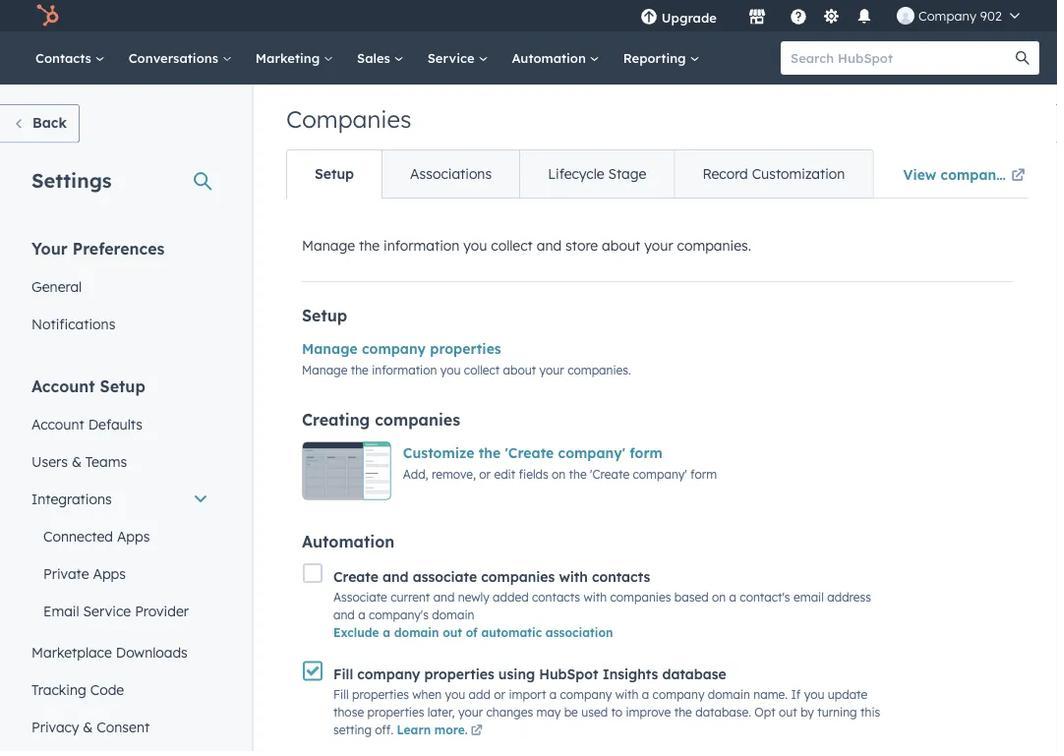 Task type: locate. For each thing, give the bounding box(es) containing it.
learn more.
[[397, 723, 468, 738]]

notifications link
[[20, 305, 220, 343]]

mateo roberts image
[[897, 7, 915, 25]]

1 vertical spatial service
[[83, 602, 131, 620]]

or right the add on the bottom
[[494, 688, 506, 702]]

on right the fields at bottom
[[552, 467, 566, 481]]

company up when
[[357, 666, 420, 683]]

out left the of
[[443, 625, 462, 640]]

fill inside fill properties when you add or import a company with a company domain name. if you update those properties later, your changes may be used to improve the database. opt out by turning this setting off.
[[333, 688, 349, 702]]

about right store
[[602, 237, 641, 254]]

setting
[[333, 723, 372, 738]]

menu
[[626, 0, 1034, 31]]

or
[[479, 467, 491, 481], [494, 688, 506, 702]]

automation right service link
[[512, 50, 590, 66]]

create
[[333, 568, 379, 585]]

exclude
[[333, 625, 379, 640]]

name.
[[754, 688, 788, 702]]

companies.
[[677, 237, 751, 254], [568, 362, 631, 377]]

1 vertical spatial &
[[83, 719, 93, 736]]

out left by
[[779, 705, 797, 720]]

1 vertical spatial out
[[779, 705, 797, 720]]

company 902
[[919, 7, 1002, 24]]

your
[[31, 239, 68, 258]]

1 manage from the top
[[302, 237, 355, 254]]

domain down company's
[[394, 625, 439, 640]]

1 horizontal spatial contacts
[[592, 568, 650, 585]]

0 vertical spatial or
[[479, 467, 491, 481]]

creating
[[302, 410, 370, 430]]

0 vertical spatial out
[[443, 625, 462, 640]]

2 vertical spatial your
[[458, 705, 483, 720]]

private apps link
[[20, 555, 220, 593]]

if
[[791, 688, 801, 702]]

learn more. link
[[397, 723, 486, 741]]

1 fill from the top
[[333, 666, 353, 683]]

0 horizontal spatial &
[[72, 453, 82, 470]]

0 vertical spatial automation
[[512, 50, 590, 66]]

associations link
[[382, 150, 519, 198]]

1 horizontal spatial your
[[540, 362, 564, 377]]

you down manage company properties link
[[440, 362, 461, 377]]

1 horizontal spatial form
[[691, 467, 717, 481]]

information down manage company properties link
[[372, 362, 437, 377]]

general
[[31, 278, 82, 295]]

on right based
[[712, 590, 726, 605]]

out
[[443, 625, 462, 640], [779, 705, 797, 720]]

1 vertical spatial information
[[372, 362, 437, 377]]

setup up account defaults link
[[100, 376, 145, 396]]

account setup element
[[20, 375, 220, 751]]

company up used
[[560, 688, 612, 702]]

you right if
[[804, 688, 825, 702]]

companies left "in"
[[941, 166, 1016, 183]]

1 horizontal spatial 'create
[[590, 467, 630, 481]]

0 vertical spatial manage
[[302, 237, 355, 254]]

0 vertical spatial setup
[[315, 165, 354, 182]]

settings
[[31, 168, 112, 192]]

0 horizontal spatial about
[[503, 362, 536, 377]]

the right improve on the bottom
[[674, 705, 692, 720]]

0 horizontal spatial on
[[552, 467, 566, 481]]

your down the add on the bottom
[[458, 705, 483, 720]]

'create
[[505, 445, 554, 462], [590, 467, 630, 481]]

those
[[333, 705, 364, 720]]

connected
[[43, 528, 113, 545]]

integrations button
[[20, 480, 220, 518]]

sales link
[[345, 31, 416, 85]]

tracking code link
[[20, 671, 220, 709]]

2 vertical spatial with
[[615, 688, 639, 702]]

& right users
[[72, 453, 82, 470]]

'create up the fields at bottom
[[505, 445, 554, 462]]

your preferences element
[[20, 238, 220, 343]]

help button
[[782, 0, 815, 31]]

database.
[[696, 705, 751, 720]]

'create right the fields at bottom
[[590, 467, 630, 481]]

company up creating companies
[[362, 340, 426, 358]]

sales
[[357, 50, 394, 66]]

marketing link
[[244, 31, 345, 85]]

contacts
[[35, 50, 95, 66]]

collect left store
[[491, 237, 533, 254]]

1 vertical spatial fill
[[333, 688, 349, 702]]

fill properties when you add or import a company with a company domain name. if you update those properties later, your changes may be used to improve the database. opt out by turning this setting off.
[[333, 688, 881, 738]]

fill for fill properties when you add or import a company with a company domain name. if you update those properties later, your changes may be used to improve the database. opt out by turning this setting off.
[[333, 688, 349, 702]]

link opens in a new window image
[[1012, 164, 1025, 188], [471, 723, 483, 741], [471, 726, 483, 738]]

0 horizontal spatial 'create
[[505, 445, 554, 462]]

1 horizontal spatial out
[[779, 705, 797, 720]]

navigation
[[286, 150, 874, 199]]

0 vertical spatial collect
[[491, 237, 533, 254]]

link opens in a new window image
[[1012, 169, 1025, 183]]

companies left based
[[610, 590, 671, 605]]

collect down manage company properties link
[[464, 362, 500, 377]]

0 horizontal spatial service
[[83, 602, 131, 620]]

1 horizontal spatial &
[[83, 719, 93, 736]]

collect
[[491, 237, 533, 254], [464, 362, 500, 377]]

may
[[537, 705, 561, 720]]

a down associate at the left of the page
[[358, 608, 366, 622]]

& for privacy
[[83, 719, 93, 736]]

setup up manage company properties link
[[302, 306, 347, 326]]

automation
[[512, 50, 590, 66], [302, 532, 395, 552]]

0 horizontal spatial company'
[[558, 445, 626, 462]]

0 vertical spatial &
[[72, 453, 82, 470]]

companies inside view companies in the link
[[941, 166, 1016, 183]]

fields
[[519, 467, 549, 481]]

the down manage company properties link
[[351, 362, 369, 377]]

0 vertical spatial account
[[31, 376, 95, 396]]

email service provider link
[[20, 593, 220, 630]]

1 horizontal spatial on
[[712, 590, 726, 605]]

2 fill from the top
[[333, 688, 349, 702]]

2 account from the top
[[31, 416, 84, 433]]

your inside manage company properties manage the information you collect about your companies.
[[540, 362, 564, 377]]

& right privacy
[[83, 719, 93, 736]]

out inside create and associate companies with contacts associate current and newly added contacts with companies based on a contact's email address and a company's domain exclude a domain out of automatic association
[[443, 625, 462, 640]]

setup inside 'element'
[[100, 376, 145, 396]]

settings link
[[819, 5, 844, 26]]

or left edit at the bottom left
[[479, 467, 491, 481]]

1 horizontal spatial about
[[602, 237, 641, 254]]

0 vertical spatial contacts
[[592, 568, 650, 585]]

a
[[729, 590, 737, 605], [358, 608, 366, 622], [383, 625, 391, 640], [550, 688, 557, 702], [642, 688, 649, 702]]

2 vertical spatial manage
[[302, 362, 348, 377]]

marketplace downloads
[[31, 644, 188, 661]]

1 vertical spatial company'
[[633, 467, 687, 481]]

code
[[90, 681, 124, 698]]

1 vertical spatial on
[[712, 590, 726, 605]]

your right store
[[644, 237, 673, 254]]

1 vertical spatial about
[[503, 362, 536, 377]]

notifications image
[[856, 9, 873, 27]]

your up customize the 'create company' form link on the bottom
[[540, 362, 564, 377]]

service down private apps link
[[83, 602, 131, 620]]

apps down integrations button
[[117, 528, 150, 545]]

on
[[552, 467, 566, 481], [712, 590, 726, 605]]

contact's
[[740, 590, 790, 605]]

upgrade image
[[640, 9, 658, 27]]

account inside account defaults link
[[31, 416, 84, 433]]

domain up the of
[[432, 608, 475, 622]]

0 horizontal spatial or
[[479, 467, 491, 481]]

&
[[72, 453, 82, 470], [83, 719, 93, 736]]

information
[[384, 237, 460, 254], [372, 362, 437, 377]]

1 vertical spatial your
[[540, 362, 564, 377]]

1 account from the top
[[31, 376, 95, 396]]

0 horizontal spatial your
[[458, 705, 483, 720]]

0 vertical spatial fill
[[333, 666, 353, 683]]

search button
[[1006, 41, 1040, 75]]

0 horizontal spatial form
[[630, 445, 663, 462]]

2 vertical spatial setup
[[100, 376, 145, 396]]

update
[[828, 688, 868, 702]]

on inside customize the 'create company' form add, remove, or edit fields on the 'create company' form
[[552, 467, 566, 481]]

service right sales link
[[428, 50, 478, 66]]

0 horizontal spatial companies.
[[568, 362, 631, 377]]

marketplace
[[31, 644, 112, 661]]

0 vertical spatial form
[[630, 445, 663, 462]]

about up customize the 'create company' form link on the bottom
[[503, 362, 536, 377]]

contacts link
[[24, 31, 117, 85]]

record customization
[[703, 165, 845, 182]]

1 horizontal spatial company'
[[633, 467, 687, 481]]

link opens in a new window image inside view companies in the link
[[1012, 164, 1025, 188]]

setup
[[315, 165, 354, 182], [302, 306, 347, 326], [100, 376, 145, 396]]

1 vertical spatial account
[[31, 416, 84, 433]]

provider
[[135, 602, 189, 620]]

collect inside manage company properties manage the information you collect about your companies.
[[464, 362, 500, 377]]

fill company properties using hubspot insights database
[[333, 666, 727, 683]]

0 horizontal spatial automation
[[302, 532, 395, 552]]

automation link
[[500, 31, 612, 85]]

contacts
[[592, 568, 650, 585], [532, 590, 580, 605]]

using
[[499, 666, 535, 683]]

users & teams
[[31, 453, 127, 470]]

with inside fill properties when you add or import a company with a company domain name. if you update those properties later, your changes may be used to improve the database. opt out by turning this setting off.
[[615, 688, 639, 702]]

2 manage from the top
[[302, 340, 358, 358]]

company down database at the bottom right
[[653, 688, 705, 702]]

your inside fill properties when you add or import a company with a company domain name. if you update those properties later, your changes may be used to improve the database. opt out by turning this setting off.
[[458, 705, 483, 720]]

you
[[464, 237, 487, 254], [440, 362, 461, 377], [445, 688, 465, 702], [804, 688, 825, 702]]

2 vertical spatial domain
[[708, 688, 750, 702]]

0 horizontal spatial out
[[443, 625, 462, 640]]

1 vertical spatial apps
[[93, 565, 126, 582]]

account
[[31, 376, 95, 396], [31, 416, 84, 433]]

automation up create
[[302, 532, 395, 552]]

the down setup link
[[359, 237, 380, 254]]

the
[[1037, 166, 1057, 183], [359, 237, 380, 254], [351, 362, 369, 377], [479, 445, 501, 462], [569, 467, 587, 481], [674, 705, 692, 720]]

1 horizontal spatial service
[[428, 50, 478, 66]]

private apps
[[43, 565, 126, 582]]

1 vertical spatial companies.
[[568, 362, 631, 377]]

1 vertical spatial or
[[494, 688, 506, 702]]

account for account defaults
[[31, 416, 84, 433]]

1 horizontal spatial or
[[494, 688, 506, 702]]

0 vertical spatial apps
[[117, 528, 150, 545]]

current
[[391, 590, 430, 605]]

more.
[[435, 723, 468, 738]]

stage
[[608, 165, 647, 182]]

1 vertical spatial collect
[[464, 362, 500, 377]]

account up account defaults
[[31, 376, 95, 396]]

domain up database.
[[708, 688, 750, 702]]

lifecycle
[[548, 165, 604, 182]]

downloads
[[116, 644, 188, 661]]

manage for manage company properties manage the information you collect about your companies.
[[302, 340, 358, 358]]

2 horizontal spatial your
[[644, 237, 673, 254]]

companies. inside manage company properties manage the information you collect about your companies.
[[568, 362, 631, 377]]

0 horizontal spatial contacts
[[532, 590, 580, 605]]

0 vertical spatial on
[[552, 467, 566, 481]]

0 vertical spatial service
[[428, 50, 478, 66]]

service inside account setup 'element'
[[83, 602, 131, 620]]

companies up added
[[481, 568, 555, 585]]

0 vertical spatial about
[[602, 237, 641, 254]]

1 vertical spatial manage
[[302, 340, 358, 358]]

manage for manage the information you collect and store about your companies.
[[302, 237, 355, 254]]

you inside manage company properties manage the information you collect about your companies.
[[440, 362, 461, 377]]

on inside create and associate companies with contacts associate current and newly added contacts with companies based on a contact's email address and a company's domain exclude a domain out of automatic association
[[712, 590, 726, 605]]

0 vertical spatial companies.
[[677, 237, 751, 254]]

account up users
[[31, 416, 84, 433]]

insights
[[603, 666, 658, 683]]

users & teams link
[[20, 443, 220, 480]]

account defaults link
[[20, 406, 220, 443]]

help image
[[790, 9, 807, 27]]

apps up email service provider
[[93, 565, 126, 582]]

based
[[675, 590, 709, 605]]

company
[[919, 7, 977, 24]]

1 horizontal spatial companies.
[[677, 237, 751, 254]]

information down associations link
[[384, 237, 460, 254]]

Search HubSpot search field
[[781, 41, 1022, 75]]

company'
[[558, 445, 626, 462], [633, 467, 687, 481]]

companies
[[941, 166, 1016, 183], [375, 410, 460, 430], [481, 568, 555, 585], [610, 590, 671, 605]]

1 vertical spatial form
[[691, 467, 717, 481]]

setup down 'companies'
[[315, 165, 354, 182]]



Task type: describe. For each thing, give the bounding box(es) containing it.
notifications button
[[848, 0, 881, 31]]

apps for private apps
[[93, 565, 126, 582]]

or inside customize the 'create company' form add, remove, or edit fields on the 'create company' form
[[479, 467, 491, 481]]

1 vertical spatial with
[[584, 590, 607, 605]]

& for users
[[72, 453, 82, 470]]

consent
[[97, 719, 150, 736]]

connected apps
[[43, 528, 150, 545]]

exclude a domain out of automatic association button
[[333, 625, 613, 640]]

properties inside manage company properties manage the information you collect about your companies.
[[430, 340, 501, 358]]

link opens in a new window image for companies
[[1012, 164, 1025, 188]]

the right the fields at bottom
[[569, 467, 587, 481]]

hubspot link
[[24, 4, 74, 28]]

you up later,
[[445, 688, 465, 702]]

service link
[[416, 31, 500, 85]]

privacy & consent link
[[20, 709, 220, 746]]

marketing
[[256, 50, 324, 66]]

about inside manage company properties manage the information you collect about your companies.
[[503, 362, 536, 377]]

general link
[[20, 268, 220, 305]]

opt
[[755, 705, 776, 720]]

add
[[469, 688, 491, 702]]

tracking code
[[31, 681, 124, 698]]

used
[[581, 705, 608, 720]]

store
[[566, 237, 598, 254]]

automatic
[[481, 625, 542, 640]]

tracking
[[31, 681, 86, 698]]

1 vertical spatial setup
[[302, 306, 347, 326]]

fill for fill company properties using hubspot insights database
[[333, 666, 353, 683]]

out inside fill properties when you add or import a company with a company domain name. if you update those properties later, your changes may be used to improve the database. opt out by turning this setting off.
[[779, 705, 797, 720]]

company 902 button
[[885, 0, 1032, 31]]

and down associate
[[433, 590, 455, 605]]

upgrade
[[662, 9, 717, 26]]

manage company properties link
[[302, 340, 501, 358]]

a left contact's
[[729, 590, 737, 605]]

apps for connected apps
[[117, 528, 150, 545]]

domain inside fill properties when you add or import a company with a company domain name. if you update those properties later, your changes may be used to improve the database. opt out by turning this setting off.
[[708, 688, 750, 702]]

back
[[32, 114, 67, 131]]

address
[[827, 590, 872, 605]]

a up may
[[550, 688, 557, 702]]

view companies in the
[[903, 166, 1057, 183]]

view companies in the link
[[903, 153, 1057, 198]]

be
[[564, 705, 578, 720]]

0 vertical spatial domain
[[432, 608, 475, 622]]

marketplaces image
[[748, 9, 766, 27]]

your preferences
[[31, 239, 165, 258]]

marketplace downloads link
[[20, 634, 220, 671]]

1 horizontal spatial automation
[[512, 50, 590, 66]]

customization
[[752, 165, 845, 182]]

preferences
[[73, 239, 165, 258]]

record
[[703, 165, 748, 182]]

account for account setup
[[31, 376, 95, 396]]

company inside manage company properties manage the information you collect about your companies.
[[362, 340, 426, 358]]

email service provider
[[43, 602, 189, 620]]

1 vertical spatial contacts
[[532, 590, 580, 605]]

you down associations link
[[464, 237, 487, 254]]

the right "in"
[[1037, 166, 1057, 183]]

and up current
[[383, 568, 409, 585]]

reporting link
[[612, 31, 712, 85]]

users
[[31, 453, 68, 470]]

learn
[[397, 723, 431, 738]]

menu containing company 902
[[626, 0, 1034, 31]]

hubspot image
[[35, 4, 59, 28]]

customize the 'create company' form link
[[403, 445, 663, 462]]

the up edit at the bottom left
[[479, 445, 501, 462]]

1 vertical spatial domain
[[394, 625, 439, 640]]

customize
[[403, 445, 475, 462]]

link opens in a new window image inside learn more. link
[[471, 726, 483, 738]]

record customization link
[[674, 150, 873, 198]]

import
[[509, 688, 546, 702]]

0 vertical spatial with
[[559, 568, 588, 585]]

settings image
[[823, 8, 840, 26]]

and left store
[[537, 237, 562, 254]]

notifications
[[31, 315, 115, 332]]

edit
[[494, 467, 516, 481]]

setup link
[[287, 150, 382, 198]]

company's
[[369, 608, 429, 622]]

conversations link
[[117, 31, 244, 85]]

the inside fill properties when you add or import a company with a company domain name. if you update those properties later, your changes may be used to improve the database. opt out by turning this setting off.
[[674, 705, 692, 720]]

private
[[43, 565, 89, 582]]

in
[[1020, 166, 1033, 183]]

information inside manage company properties manage the information you collect about your companies.
[[372, 362, 437, 377]]

navigation containing setup
[[286, 150, 874, 199]]

integrations
[[31, 490, 112, 508]]

companies
[[286, 104, 412, 134]]

customize the 'create company' form add, remove, or edit fields on the 'create company' form
[[403, 445, 717, 481]]

view
[[903, 166, 937, 183]]

add,
[[403, 467, 428, 481]]

companies up "customize"
[[375, 410, 460, 430]]

0 vertical spatial your
[[644, 237, 673, 254]]

defaults
[[88, 416, 143, 433]]

improve
[[626, 705, 671, 720]]

marketplaces button
[[737, 0, 778, 31]]

later,
[[428, 705, 455, 720]]

lifecycle stage
[[548, 165, 647, 182]]

added
[[493, 590, 529, 605]]

and up exclude
[[333, 608, 355, 622]]

0 vertical spatial 'create
[[505, 445, 554, 462]]

0 vertical spatial company'
[[558, 445, 626, 462]]

1 vertical spatial 'create
[[590, 467, 630, 481]]

back link
[[0, 104, 80, 143]]

link opens in a new window image for more.
[[471, 723, 483, 741]]

hubspot
[[539, 666, 599, 683]]

the inside manage company properties manage the information you collect about your companies.
[[351, 362, 369, 377]]

0 vertical spatial information
[[384, 237, 460, 254]]

teams
[[85, 453, 127, 470]]

remove,
[[432, 467, 476, 481]]

search image
[[1016, 51, 1030, 65]]

when
[[412, 688, 442, 702]]

privacy & consent
[[31, 719, 150, 736]]

of
[[466, 625, 478, 640]]

create and associate companies with contacts associate current and newly added contacts with companies based on a contact's email address and a company's domain exclude a domain out of automatic association
[[333, 568, 872, 640]]

1 vertical spatial automation
[[302, 532, 395, 552]]

associate
[[333, 590, 387, 605]]

or inside fill properties when you add or import a company with a company domain name. if you update those properties later, your changes may be used to improve the database. opt out by turning this setting off.
[[494, 688, 506, 702]]

lifecycle stage link
[[519, 150, 674, 198]]

a down company's
[[383, 625, 391, 640]]

a up improve on the bottom
[[642, 688, 649, 702]]

reporting
[[623, 50, 690, 66]]

manage company properties manage the information you collect about your companies.
[[302, 340, 631, 377]]

3 manage from the top
[[302, 362, 348, 377]]

privacy
[[31, 719, 79, 736]]

this
[[861, 705, 881, 720]]



Task type: vqa. For each thing, say whether or not it's contained in the screenshot.
the 'create to the bottom
yes



